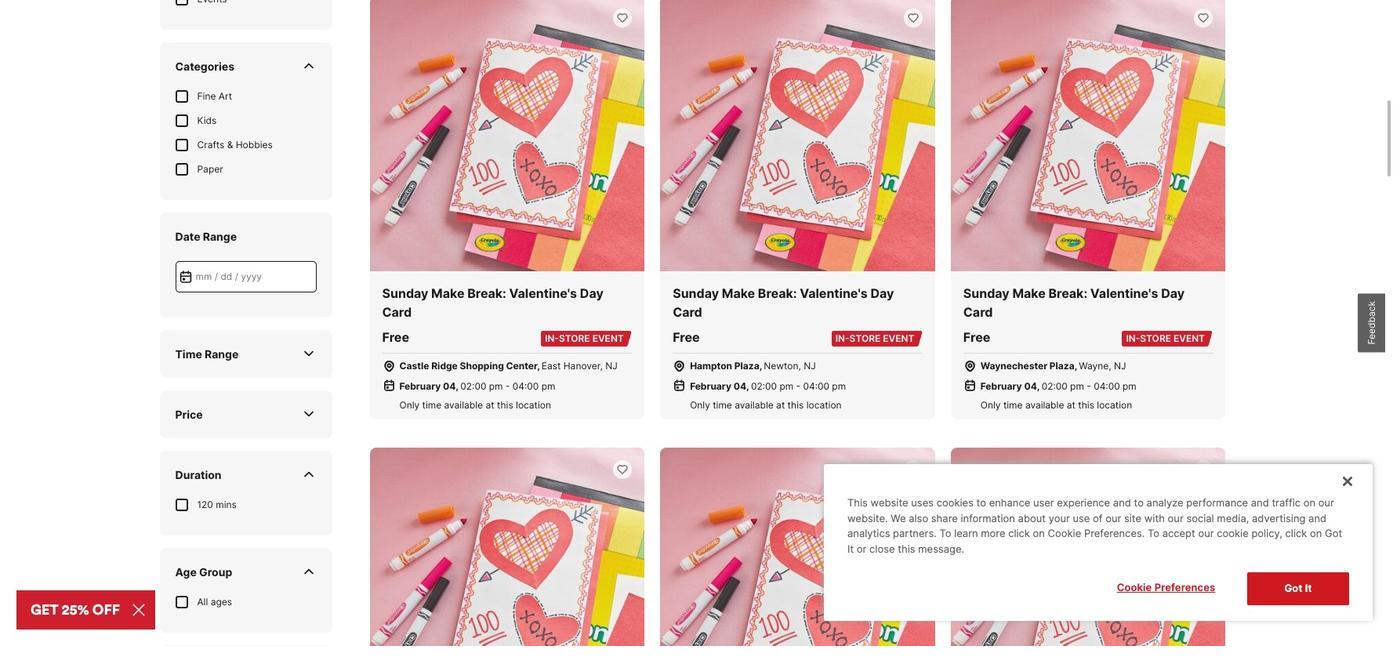 Task type: vqa. For each thing, say whether or not it's contained in the screenshot.
the Cookie to the right
yes



Task type: describe. For each thing, give the bounding box(es) containing it.
02:00 for wayne
[[1042, 380, 1068, 392]]

- for center
[[506, 380, 510, 392]]

february 04 , 02:00 pm - 04:00 pm for wayne
[[981, 380, 1137, 392]]

break: for newton
[[758, 285, 797, 301]]

it inside button
[[1306, 582, 1312, 595]]

traffic
[[1272, 497, 1301, 509]]

1 vertical spatial heart image
[[617, 463, 629, 476]]

tabler image for duration
[[301, 467, 316, 482]]

ridge
[[432, 360, 458, 372]]

free for castle
[[382, 329, 409, 345]]

range for date range
[[203, 230, 237, 243]]

learn
[[954, 527, 978, 540]]

1 horizontal spatial and
[[1251, 497, 1269, 509]]

user
[[1034, 497, 1055, 509]]

plaza for waynechester plaza
[[1050, 360, 1075, 372]]

categories
[[175, 59, 235, 73]]

nj for hampton
[[804, 360, 816, 372]]

break: for wayne
[[1049, 285, 1088, 301]]

date range
[[175, 230, 237, 243]]

cookie
[[1217, 527, 1249, 540]]

day for waynechester plaza , wayne , nj
[[1162, 285, 1185, 301]]

east
[[542, 360, 561, 372]]

range for time range
[[205, 347, 239, 361]]

2 to from the left
[[1148, 527, 1160, 540]]

02:00 for center
[[461, 380, 487, 392]]

experience
[[1057, 497, 1111, 509]]

make for castle
[[431, 285, 465, 301]]

heart image for castle ridge shopping center , east hanover , nj
[[617, 12, 629, 25]]

waynechester
[[981, 360, 1048, 372]]

this website uses cookies to enhance user experience and to analyze performance and traffic on our website. we also share information about your use of our site with our social media, advertising and analytics partners. to learn more click on cookie preferences. to accept our cookie policy, click on got it or close this message.
[[848, 497, 1343, 555]]

in-store event for hampton plaza , newton , nj
[[836, 333, 915, 344]]

our down social
[[1199, 527, 1214, 540]]

castle ridge shopping center , east hanover , nj
[[400, 360, 618, 372]]

sunday for hampton plaza , newton , nj
[[673, 285, 719, 301]]

available for castle
[[444, 399, 483, 411]]

only time available at this location for wayne
[[981, 399, 1133, 411]]

- for newton
[[796, 380, 801, 392]]

website.
[[848, 512, 888, 525]]

shopping
[[460, 360, 504, 372]]

february 04 , 02:00 pm - 04:00 pm for newton
[[690, 380, 846, 392]]

0 vertical spatial heart image
[[907, 12, 920, 25]]

february for hampton
[[690, 380, 732, 392]]

store for waynechester plaza , wayne , nj
[[1140, 333, 1172, 344]]

0 horizontal spatial and
[[1113, 497, 1132, 509]]

performance
[[1187, 497, 1249, 509]]

04 for castle
[[443, 380, 456, 392]]

partners.
[[893, 527, 937, 540]]

castle
[[400, 360, 429, 372]]

break: for center
[[468, 285, 506, 301]]

time range
[[175, 347, 239, 361]]

we
[[891, 512, 906, 525]]

crafts
[[197, 139, 225, 150]]

on right traffic
[[1304, 497, 1316, 509]]

1 nj from the left
[[606, 360, 618, 372]]

newton
[[764, 360, 799, 372]]

got it button
[[1248, 573, 1350, 605]]

04:00 for newton
[[803, 380, 830, 392]]

only for waynechester
[[981, 399, 1001, 411]]

event for castle ridge shopping center , east hanover , nj
[[593, 333, 624, 344]]

this for center
[[497, 399, 513, 411]]

120
[[197, 499, 213, 510]]

card for hampton
[[673, 304, 702, 320]]

policy,
[[1252, 527, 1283, 540]]

ages
[[211, 596, 232, 608]]

hobbies
[[236, 139, 273, 150]]

5 pm from the left
[[1071, 380, 1084, 392]]

age
[[175, 565, 197, 579]]

&
[[227, 139, 233, 150]]

card for waynechester
[[964, 304, 993, 320]]

enhance
[[989, 497, 1031, 509]]

all
[[197, 596, 208, 608]]

at for center
[[486, 399, 495, 411]]

tabler image for price
[[301, 406, 316, 422]]

3 pm from the left
[[780, 380, 794, 392]]

tabler image for time range
[[301, 346, 316, 362]]

location for wayne
[[1097, 399, 1133, 411]]

location for newton
[[807, 399, 842, 411]]

valentine's for newton
[[800, 285, 868, 301]]

04 for hampton
[[734, 380, 747, 392]]

hampton plaza , newton , nj
[[690, 360, 816, 372]]

got inside button
[[1285, 582, 1303, 595]]

duration
[[175, 468, 222, 481]]

time
[[175, 347, 202, 361]]

available for hampton
[[735, 399, 774, 411]]

cookies
[[937, 497, 974, 509]]

center
[[506, 360, 537, 372]]

cookie preferences button
[[1098, 573, 1235, 604]]

fine
[[197, 90, 216, 102]]

at for newton
[[776, 399, 785, 411]]

february for waynechester
[[981, 380, 1022, 392]]

about
[[1018, 512, 1046, 525]]

it inside 'this website uses cookies to enhance user experience and to analyze performance and traffic on our website. we also share information about your use of our site with our social media, advertising and analytics partners. to learn more click on cookie preferences. to accept our cookie policy, click on got it or close this message.'
[[848, 543, 854, 555]]

only time available at this location for newton
[[690, 399, 842, 411]]

free for hampton
[[673, 329, 700, 345]]

tabler image
[[301, 58, 316, 74]]

1 click from the left
[[1009, 527, 1030, 540]]

04:00 for center
[[513, 380, 539, 392]]

price
[[175, 408, 203, 421]]

crafts & hobbies
[[197, 139, 273, 150]]

use
[[1073, 512, 1090, 525]]

message.
[[919, 543, 965, 555]]

hampton
[[690, 360, 732, 372]]

nj for waynechester
[[1114, 360, 1127, 372]]

preferences.
[[1084, 527, 1145, 540]]

or
[[857, 543, 867, 555]]

plaza for hampton plaza
[[735, 360, 760, 372]]

store for castle ridge shopping center , east hanover , nj
[[559, 333, 590, 344]]

advertising
[[1252, 512, 1306, 525]]

social
[[1187, 512, 1215, 525]]

event for hampton plaza , newton , nj
[[883, 333, 915, 344]]

04:00 for wayne
[[1094, 380, 1120, 392]]

share
[[932, 512, 958, 525]]

tabler image for age group
[[301, 564, 316, 580]]

uses
[[911, 497, 934, 509]]

close
[[870, 543, 895, 555]]



Task type: locate. For each thing, give the bounding box(es) containing it.
heart image
[[907, 12, 920, 25], [617, 463, 629, 476]]

free for waynechester
[[964, 329, 991, 345]]

1 time from the left
[[422, 399, 442, 411]]

1 valentine's from the left
[[509, 285, 577, 301]]

available for waynechester
[[1026, 399, 1064, 411]]

1 horizontal spatial location
[[807, 399, 842, 411]]

1 horizontal spatial february
[[690, 380, 732, 392]]

at down newton
[[776, 399, 785, 411]]

2 click from the left
[[1286, 527, 1308, 540]]

1 february 04 , 02:00 pm - 04:00 pm from the left
[[400, 380, 556, 392]]

04:00 down wayne
[[1094, 380, 1120, 392]]

range right date
[[203, 230, 237, 243]]

0 horizontal spatial time
[[422, 399, 442, 411]]

cookie preferences
[[1117, 581, 1216, 594]]

heart image for waynechester plaza , wayne , nj
[[1198, 12, 1210, 25]]

sunday make break: valentine's day card for wayne
[[964, 285, 1185, 320]]

1 horizontal spatial got
[[1325, 527, 1343, 540]]

card up hampton
[[673, 304, 702, 320]]

120 mins
[[197, 499, 237, 510]]

1 to from the left
[[977, 497, 987, 509]]

to down share
[[940, 527, 952, 540]]

it left or
[[848, 543, 854, 555]]

nj right hanover
[[606, 360, 618, 372]]

3 04:00 from the left
[[1094, 380, 1120, 392]]

february
[[400, 380, 441, 392], [690, 380, 732, 392], [981, 380, 1022, 392]]

to
[[940, 527, 952, 540], [1148, 527, 1160, 540]]

sunday make break: valentine's day card for newton
[[673, 285, 894, 320]]

1 horizontal spatial in-
[[836, 333, 850, 344]]

all ages
[[197, 596, 232, 608]]

1 horizontal spatial 02:00
[[751, 380, 777, 392]]

cookie left "preferences"
[[1117, 581, 1152, 594]]

1 pm from the left
[[489, 380, 503, 392]]

2 horizontal spatial nj
[[1114, 360, 1127, 372]]

sunday
[[382, 285, 428, 301], [673, 285, 719, 301], [964, 285, 1010, 301]]

of
[[1093, 512, 1103, 525]]

nj right wayne
[[1114, 360, 1127, 372]]

1 in- from the left
[[545, 333, 559, 344]]

- down wayne
[[1087, 380, 1091, 392]]

1 horizontal spatial time
[[713, 399, 732, 411]]

1 horizontal spatial sunday
[[673, 285, 719, 301]]

1 to from the left
[[940, 527, 952, 540]]

hanover
[[564, 360, 600, 372]]

2 horizontal spatial 04
[[1024, 380, 1037, 392]]

1 heart image from the left
[[617, 12, 629, 25]]

02:00 for newton
[[751, 380, 777, 392]]

this down newton
[[788, 399, 804, 411]]

0 vertical spatial cookie
[[1048, 527, 1082, 540]]

3 - from the left
[[1087, 380, 1091, 392]]

make up waynechester
[[1013, 285, 1046, 301]]

only time available at this location down waynechester plaza , wayne , nj
[[981, 399, 1133, 411]]

1 horizontal spatial plaza
[[1050, 360, 1075, 372]]

free up castle
[[382, 329, 409, 345]]

waynechester plaza , wayne , nj
[[981, 360, 1127, 372]]

2 horizontal spatial and
[[1309, 512, 1327, 525]]

0 horizontal spatial in-store event
[[545, 333, 624, 344]]

only down waynechester
[[981, 399, 1001, 411]]

0 horizontal spatial 02:00
[[461, 380, 487, 392]]

valentine's for east hanover
[[509, 285, 577, 301]]

3 day from the left
[[1162, 285, 1185, 301]]

1 make from the left
[[431, 285, 465, 301]]

also
[[909, 512, 929, 525]]

2 only time available at this location from the left
[[690, 399, 842, 411]]

2 horizontal spatial card
[[964, 304, 993, 320]]

0 horizontal spatial plaza
[[735, 360, 760, 372]]

3 at from the left
[[1067, 399, 1076, 411]]

and up advertising
[[1251, 497, 1269, 509]]

0 horizontal spatial valentine's
[[509, 285, 577, 301]]

our
[[1319, 497, 1335, 509], [1106, 512, 1122, 525], [1168, 512, 1184, 525], [1199, 527, 1214, 540]]

make for hampton
[[722, 285, 755, 301]]

1 only time available at this location from the left
[[400, 399, 551, 411]]

2 horizontal spatial only
[[981, 399, 1001, 411]]

2 horizontal spatial february
[[981, 380, 1022, 392]]

this for wayne
[[1079, 399, 1095, 411]]

cookie down your
[[1048, 527, 1082, 540]]

1 horizontal spatial only time available at this location
[[690, 399, 842, 411]]

-
[[506, 380, 510, 392], [796, 380, 801, 392], [1087, 380, 1091, 392]]

2 make from the left
[[722, 285, 755, 301]]

0 horizontal spatial store
[[559, 333, 590, 344]]

0 horizontal spatial nj
[[606, 360, 618, 372]]

0 horizontal spatial card
[[382, 304, 412, 320]]

3 february from the left
[[981, 380, 1022, 392]]

0 horizontal spatial to
[[977, 497, 987, 509]]

analytics
[[848, 527, 890, 540]]

on down "about" at the bottom right
[[1033, 527, 1045, 540]]

in-store event
[[545, 333, 624, 344], [836, 333, 915, 344], [1126, 333, 1205, 344]]

art
[[219, 90, 232, 102]]

1 horizontal spatial in-store event
[[836, 333, 915, 344]]

sunday make break: valentine's day card up shopping
[[382, 285, 604, 320]]

1 free from the left
[[382, 329, 409, 345]]

2 horizontal spatial only time available at this location
[[981, 399, 1133, 411]]

break: up waynechester plaza , wayne , nj
[[1049, 285, 1088, 301]]

2 - from the left
[[796, 380, 801, 392]]

3 valentine's from the left
[[1091, 285, 1159, 301]]

2 horizontal spatial make
[[1013, 285, 1046, 301]]

february 04 , 02:00 pm - 04:00 pm down newton
[[690, 380, 846, 392]]

2 sunday from the left
[[673, 285, 719, 301]]

time for castle
[[422, 399, 442, 411]]

2 event from the left
[[883, 333, 915, 344]]

2 horizontal spatial location
[[1097, 399, 1133, 411]]

time for waynechester
[[1004, 399, 1023, 411]]

0 horizontal spatial sunday
[[382, 285, 428, 301]]

kids
[[197, 114, 217, 126]]

it down advertising
[[1306, 582, 1312, 595]]

this down wayne
[[1079, 399, 1095, 411]]

2 horizontal spatial 02:00
[[1042, 380, 1068, 392]]

1 horizontal spatial it
[[1306, 582, 1312, 595]]

2 horizontal spatial in-store event
[[1126, 333, 1205, 344]]

04 down waynechester
[[1024, 380, 1037, 392]]

make
[[431, 285, 465, 301], [722, 285, 755, 301], [1013, 285, 1046, 301]]

only for hampton
[[690, 399, 710, 411]]

2 card from the left
[[673, 304, 702, 320]]

and up site
[[1113, 497, 1132, 509]]

0 horizontal spatial it
[[848, 543, 854, 555]]

range
[[203, 230, 237, 243], [205, 347, 239, 361]]

3 in-store event from the left
[[1126, 333, 1205, 344]]

1 horizontal spatial sunday make break: valentine's day card
[[673, 285, 894, 320]]

1 horizontal spatial cookie
[[1117, 581, 1152, 594]]

1 04 from the left
[[443, 380, 456, 392]]

2 horizontal spatial free
[[964, 329, 991, 345]]

available down waynechester plaza , wayne , nj
[[1026, 399, 1064, 411]]

1 horizontal spatial click
[[1286, 527, 1308, 540]]

day for hampton plaza , newton , nj
[[871, 285, 894, 301]]

store
[[559, 333, 590, 344], [850, 333, 881, 344], [1140, 333, 1172, 344]]

site
[[1125, 512, 1142, 525]]

in- for wayne
[[1126, 333, 1140, 344]]

2 break: from the left
[[758, 285, 797, 301]]

click down advertising
[[1286, 527, 1308, 540]]

4 pm from the left
[[832, 380, 846, 392]]

your
[[1049, 512, 1070, 525]]

our right traffic
[[1319, 497, 1335, 509]]

in- for newton
[[836, 333, 850, 344]]

2 horizontal spatial day
[[1162, 285, 1185, 301]]

3 only from the left
[[981, 399, 1001, 411]]

2 to from the left
[[1134, 497, 1144, 509]]

this down castle ridge shopping center , east hanover , nj
[[497, 399, 513, 411]]

3 tabler image from the top
[[301, 467, 316, 482]]

1 vertical spatial range
[[205, 347, 239, 361]]

0 horizontal spatial february 04 , 02:00 pm - 04:00 pm
[[400, 380, 556, 392]]

heart image
[[617, 12, 629, 25], [1198, 12, 1210, 25]]

1 day from the left
[[580, 285, 604, 301]]

1 02:00 from the left
[[461, 380, 487, 392]]

analyze
[[1147, 497, 1184, 509]]

group
[[199, 565, 232, 579]]

nj
[[606, 360, 618, 372], [804, 360, 816, 372], [1114, 360, 1127, 372]]

04:00 down center
[[513, 380, 539, 392]]

card
[[382, 304, 412, 320], [673, 304, 702, 320], [964, 304, 993, 320]]

2 horizontal spatial store
[[1140, 333, 1172, 344]]

6 pm from the left
[[1123, 380, 1137, 392]]

wayne
[[1079, 360, 1109, 372]]

cookie inside button
[[1117, 581, 1152, 594]]

1 card from the left
[[382, 304, 412, 320]]

sunday up hampton
[[673, 285, 719, 301]]

0 horizontal spatial cookie
[[1048, 527, 1082, 540]]

0 horizontal spatial free
[[382, 329, 409, 345]]

more
[[981, 527, 1006, 540]]

make for waynechester
[[1013, 285, 1046, 301]]

sunday for waynechester plaza , wayne , nj
[[964, 285, 1010, 301]]

available down shopping
[[444, 399, 483, 411]]

1 vertical spatial it
[[1306, 582, 1312, 595]]

2 horizontal spatial sunday make break: valentine's day card
[[964, 285, 1185, 320]]

3 time from the left
[[1004, 399, 1023, 411]]

2 horizontal spatial time
[[1004, 399, 1023, 411]]

3 free from the left
[[964, 329, 991, 345]]

2 day from the left
[[871, 285, 894, 301]]

1 sunday make break: valentine's day card from the left
[[382, 285, 604, 320]]

0 horizontal spatial break:
[[468, 285, 506, 301]]

2 heart image from the left
[[1198, 12, 1210, 25]]

day for castle ridge shopping center , east hanover , nj
[[580, 285, 604, 301]]

got inside 'this website uses cookies to enhance user experience and to analyze performance and traffic on our website. we also share information about your use of our site with our social media, advertising and analytics partners. to learn more click on cookie preferences. to accept our cookie policy, click on got it or close this message.'
[[1325, 527, 1343, 540]]

fine art
[[197, 90, 232, 102]]

2 horizontal spatial -
[[1087, 380, 1091, 392]]

3 available from the left
[[1026, 399, 1064, 411]]

2 plaza from the left
[[1050, 360, 1075, 372]]

1 store from the left
[[559, 333, 590, 344]]

0 horizontal spatial to
[[940, 527, 952, 540]]

04
[[443, 380, 456, 392], [734, 380, 747, 392], [1024, 380, 1037, 392]]

02:00 down waynechester plaza , wayne , nj
[[1042, 380, 1068, 392]]

february 04 , 02:00 pm - 04:00 pm
[[400, 380, 556, 392], [690, 380, 846, 392], [981, 380, 1137, 392]]

and
[[1113, 497, 1132, 509], [1251, 497, 1269, 509], [1309, 512, 1327, 525]]

0 horizontal spatial only time available at this location
[[400, 399, 551, 411]]

04:00 down hampton plaza , newton , nj
[[803, 380, 830, 392]]

1 horizontal spatial free
[[673, 329, 700, 345]]

0 horizontal spatial event
[[593, 333, 624, 344]]

1 plaza from the left
[[735, 360, 760, 372]]

store for hampton plaza , newton , nj
[[850, 333, 881, 344]]

0 horizontal spatial make
[[431, 285, 465, 301]]

1 location from the left
[[516, 399, 551, 411]]

3 event from the left
[[1174, 333, 1205, 344]]

to up site
[[1134, 497, 1144, 509]]

3 make from the left
[[1013, 285, 1046, 301]]

cookie inside 'this website uses cookies to enhance user experience and to analyze performance and traffic on our website. we also share information about your use of our site with our social media, advertising and analytics partners. to learn more click on cookie preferences. to accept our cookie policy, click on got it or close this message.'
[[1048, 527, 1082, 540]]

1 available from the left
[[444, 399, 483, 411]]

2 02:00 from the left
[[751, 380, 777, 392]]

2 horizontal spatial event
[[1174, 333, 1205, 344]]

1 horizontal spatial only
[[690, 399, 710, 411]]

2 tabler image from the top
[[301, 406, 316, 422]]

04 down hampton plaza , newton , nj
[[734, 380, 747, 392]]

0 horizontal spatial february
[[400, 380, 441, 392]]

0 horizontal spatial click
[[1009, 527, 1030, 540]]

on
[[1304, 497, 1316, 509], [1033, 527, 1045, 540], [1310, 527, 1322, 540]]

0 vertical spatial range
[[203, 230, 237, 243]]

2 in-store event from the left
[[836, 333, 915, 344]]

card up castle
[[382, 304, 412, 320]]

this
[[497, 399, 513, 411], [788, 399, 804, 411], [1079, 399, 1095, 411], [898, 543, 916, 555]]

0 horizontal spatial day
[[580, 285, 604, 301]]

paper
[[197, 163, 223, 175]]

1 at from the left
[[486, 399, 495, 411]]

04 down ridge
[[443, 380, 456, 392]]

event
[[593, 333, 624, 344], [883, 333, 915, 344], [1174, 333, 1205, 344]]

in-
[[545, 333, 559, 344], [836, 333, 850, 344], [1126, 333, 1140, 344]]

break: up newton
[[758, 285, 797, 301]]

0 horizontal spatial in-
[[545, 333, 559, 344]]

0 horizontal spatial location
[[516, 399, 551, 411]]

break: up shopping
[[468, 285, 506, 301]]

only down castle
[[400, 399, 420, 411]]

1 horizontal spatial day
[[871, 285, 894, 301]]

1 vertical spatial cookie
[[1117, 581, 1152, 594]]

1 february from the left
[[400, 380, 441, 392]]

3 store from the left
[[1140, 333, 1172, 344]]

2 only from the left
[[690, 399, 710, 411]]

2 horizontal spatial available
[[1026, 399, 1064, 411]]

04 for waynechester
[[1024, 380, 1037, 392]]

1 in-store event from the left
[[545, 333, 624, 344]]

with
[[1145, 512, 1165, 525]]

available
[[444, 399, 483, 411], [735, 399, 774, 411], [1026, 399, 1064, 411]]

2 04:00 from the left
[[803, 380, 830, 392]]

nj right newton
[[804, 360, 816, 372]]

only time available at this location for center
[[400, 399, 551, 411]]

1 - from the left
[[506, 380, 510, 392]]

february for castle
[[400, 380, 441, 392]]

cookie
[[1048, 527, 1082, 540], [1117, 581, 1152, 594]]

1 horizontal spatial break:
[[758, 285, 797, 301]]

2 location from the left
[[807, 399, 842, 411]]

at down shopping
[[486, 399, 495, 411]]

2 february 04 , 02:00 pm - 04:00 pm from the left
[[690, 380, 846, 392]]

1 horizontal spatial available
[[735, 399, 774, 411]]

3 sunday from the left
[[964, 285, 1010, 301]]

1 horizontal spatial to
[[1148, 527, 1160, 540]]

3 february 04 , 02:00 pm - 04:00 pm from the left
[[981, 380, 1137, 392]]

2 time from the left
[[713, 399, 732, 411]]

and right advertising
[[1309, 512, 1327, 525]]

this inside 'this website uses cookies to enhance user experience and to analyze performance and traffic on our website. we also share information about your use of our site with our social media, advertising and analytics partners. to learn more click on cookie preferences. to accept our cookie policy, click on got it or close this message.'
[[898, 543, 916, 555]]

1 04:00 from the left
[[513, 380, 539, 392]]

2 04 from the left
[[734, 380, 747, 392]]

0 horizontal spatial -
[[506, 380, 510, 392]]

mm / dd / yyyy text field
[[175, 261, 316, 292]]

got down advertising
[[1285, 582, 1303, 595]]

1 horizontal spatial nj
[[804, 360, 816, 372]]

available down hampton plaza , newton , nj
[[735, 399, 774, 411]]

3 in- from the left
[[1126, 333, 1140, 344]]

2 store from the left
[[850, 333, 881, 344]]

got it
[[1285, 582, 1312, 595]]

february down hampton
[[690, 380, 732, 392]]

only down hampton
[[690, 399, 710, 411]]

time for hampton
[[713, 399, 732, 411]]

date
[[175, 230, 200, 243]]

this
[[848, 497, 868, 509]]

to up information
[[977, 497, 987, 509]]

mins
[[216, 499, 237, 510]]

got up got it button
[[1325, 527, 1343, 540]]

3 card from the left
[[964, 304, 993, 320]]

,
[[537, 360, 540, 372], [600, 360, 603, 372], [760, 360, 762, 372], [799, 360, 801, 372], [1075, 360, 1078, 372], [1109, 360, 1112, 372], [456, 380, 458, 392], [747, 380, 749, 392], [1037, 380, 1040, 392]]

sunday up castle
[[382, 285, 428, 301]]

- down castle ridge shopping center , east hanover , nj
[[506, 380, 510, 392]]

event for waynechester plaza , wayne , nj
[[1174, 333, 1205, 344]]

card up waynechester
[[964, 304, 993, 320]]

in-store event for castle ridge shopping center , east hanover , nj
[[545, 333, 624, 344]]

media,
[[1217, 512, 1250, 525]]

free up hampton
[[673, 329, 700, 345]]

only
[[400, 399, 420, 411], [690, 399, 710, 411], [981, 399, 1001, 411]]

time down waynechester
[[1004, 399, 1023, 411]]

2 horizontal spatial valentine's
[[1091, 285, 1159, 301]]

plaza left newton
[[735, 360, 760, 372]]

1 horizontal spatial store
[[850, 333, 881, 344]]

valentine's for wayne
[[1091, 285, 1159, 301]]

sunday make break: valentine's day card
[[382, 285, 604, 320], [673, 285, 894, 320], [964, 285, 1185, 320]]

1 tabler image from the top
[[301, 346, 316, 362]]

02:00
[[461, 380, 487, 392], [751, 380, 777, 392], [1042, 380, 1068, 392]]

tabler image
[[301, 346, 316, 362], [301, 406, 316, 422], [301, 467, 316, 482], [301, 564, 316, 580]]

location for center
[[516, 399, 551, 411]]

2 nj from the left
[[804, 360, 816, 372]]

preferences
[[1155, 581, 1216, 594]]

02:00 down shopping
[[461, 380, 487, 392]]

1 sunday from the left
[[382, 285, 428, 301]]

make up ridge
[[431, 285, 465, 301]]

0 horizontal spatial 04
[[443, 380, 456, 392]]

make up hampton plaza , newton , nj
[[722, 285, 755, 301]]

1 horizontal spatial 04
[[734, 380, 747, 392]]

2 february from the left
[[690, 380, 732, 392]]

february 04 , 02:00 pm - 04:00 pm for center
[[400, 380, 556, 392]]

february 04 , 02:00 pm - 04:00 pm down shopping
[[400, 380, 556, 392]]

- down newton
[[796, 380, 801, 392]]

1 horizontal spatial valentine's
[[800, 285, 868, 301]]

on right policy,
[[1310, 527, 1322, 540]]

free up waynechester
[[964, 329, 991, 345]]

0 horizontal spatial 04:00
[[513, 380, 539, 392]]

2 free from the left
[[673, 329, 700, 345]]

02:00 down hampton plaza , newton , nj
[[751, 380, 777, 392]]

- for wayne
[[1087, 380, 1091, 392]]

2 in- from the left
[[836, 333, 850, 344]]

day
[[580, 285, 604, 301], [871, 285, 894, 301], [1162, 285, 1185, 301]]

february down castle
[[400, 380, 441, 392]]

accept
[[1163, 527, 1196, 540]]

february 04 , 02:00 pm - 04:00 pm down waynechester plaza , wayne , nj
[[981, 380, 1137, 392]]

3 sunday make break: valentine's day card from the left
[[964, 285, 1185, 320]]

time down hampton
[[713, 399, 732, 411]]

it
[[848, 543, 854, 555], [1306, 582, 1312, 595]]

1 horizontal spatial at
[[776, 399, 785, 411]]

2 horizontal spatial break:
[[1049, 285, 1088, 301]]

2 pm from the left
[[542, 380, 556, 392]]

1 horizontal spatial to
[[1134, 497, 1144, 509]]

sunday up waynechester
[[964, 285, 1010, 301]]

sunday make break: valentine's day card up newton
[[673, 285, 894, 320]]

1 horizontal spatial 04:00
[[803, 380, 830, 392]]

plaza left wayne
[[1050, 360, 1075, 372]]

february down waynechester
[[981, 380, 1022, 392]]

4 tabler image from the top
[[301, 564, 316, 580]]

in- for east hanover
[[545, 333, 559, 344]]

to down with
[[1148, 527, 1160, 540]]

3 break: from the left
[[1049, 285, 1088, 301]]

2 at from the left
[[776, 399, 785, 411]]

1 horizontal spatial make
[[722, 285, 755, 301]]

range right time
[[205, 347, 239, 361]]

3 location from the left
[[1097, 399, 1133, 411]]

click
[[1009, 527, 1030, 540], [1286, 527, 1308, 540]]

0 horizontal spatial heart image
[[617, 12, 629, 25]]

only time available at this location down shopping
[[400, 399, 551, 411]]

this down partners.
[[898, 543, 916, 555]]

1 break: from the left
[[468, 285, 506, 301]]

2 sunday make break: valentine's day card from the left
[[673, 285, 894, 320]]

1 horizontal spatial -
[[796, 380, 801, 392]]

3 nj from the left
[[1114, 360, 1127, 372]]

1 event from the left
[[593, 333, 624, 344]]

1 only from the left
[[400, 399, 420, 411]]

pm
[[489, 380, 503, 392], [542, 380, 556, 392], [780, 380, 794, 392], [832, 380, 846, 392], [1071, 380, 1084, 392], [1123, 380, 1137, 392]]

2 available from the left
[[735, 399, 774, 411]]

0 vertical spatial it
[[848, 543, 854, 555]]

card for castle
[[382, 304, 412, 320]]

sunday make break: valentine's day card up wayne
[[964, 285, 1185, 320]]

0 horizontal spatial heart image
[[617, 463, 629, 476]]

sunday make break: valentine's day card for center
[[382, 285, 604, 320]]

only time available at this location down hampton plaza , newton , nj
[[690, 399, 842, 411]]

0 horizontal spatial available
[[444, 399, 483, 411]]

1 vertical spatial got
[[1285, 582, 1303, 595]]

our up accept
[[1168, 512, 1184, 525]]

0 horizontal spatial only
[[400, 399, 420, 411]]

break:
[[468, 285, 506, 301], [758, 285, 797, 301], [1049, 285, 1088, 301]]

information
[[961, 512, 1016, 525]]

3 only time available at this location from the left
[[981, 399, 1133, 411]]

at down waynechester plaza , wayne , nj
[[1067, 399, 1076, 411]]

our up preferences.
[[1106, 512, 1122, 525]]

website
[[871, 497, 909, 509]]

1 horizontal spatial card
[[673, 304, 702, 320]]

time
[[422, 399, 442, 411], [713, 399, 732, 411], [1004, 399, 1023, 411]]

at for wayne
[[1067, 399, 1076, 411]]

3 02:00 from the left
[[1042, 380, 1068, 392]]

0 horizontal spatial at
[[486, 399, 495, 411]]

location
[[516, 399, 551, 411], [807, 399, 842, 411], [1097, 399, 1133, 411]]

only for castle
[[400, 399, 420, 411]]

0 vertical spatial got
[[1325, 527, 1343, 540]]

2 horizontal spatial february 04 , 02:00 pm - 04:00 pm
[[981, 380, 1137, 392]]

1 horizontal spatial february 04 , 02:00 pm - 04:00 pm
[[690, 380, 846, 392]]

this for newton
[[788, 399, 804, 411]]

0 horizontal spatial sunday make break: valentine's day card
[[382, 285, 604, 320]]

sunday make break: valentine's day card image
[[370, 0, 645, 271], [660, 0, 935, 271], [951, 0, 1226, 271], [370, 448, 645, 646], [660, 448, 935, 646], [951, 448, 1226, 646]]

2 valentine's from the left
[[800, 285, 868, 301]]

click down "about" at the bottom right
[[1009, 527, 1030, 540]]

1 horizontal spatial heart image
[[1198, 12, 1210, 25]]

got
[[1325, 527, 1343, 540], [1285, 582, 1303, 595]]

time down ridge
[[422, 399, 442, 411]]

in-store event for waynechester plaza , wayne , nj
[[1126, 333, 1205, 344]]

2 horizontal spatial in-
[[1126, 333, 1140, 344]]

age group
[[175, 565, 232, 579]]

3 04 from the left
[[1024, 380, 1037, 392]]

sunday for castle ridge shopping center , east hanover , nj
[[382, 285, 428, 301]]

at
[[486, 399, 495, 411], [776, 399, 785, 411], [1067, 399, 1076, 411]]



